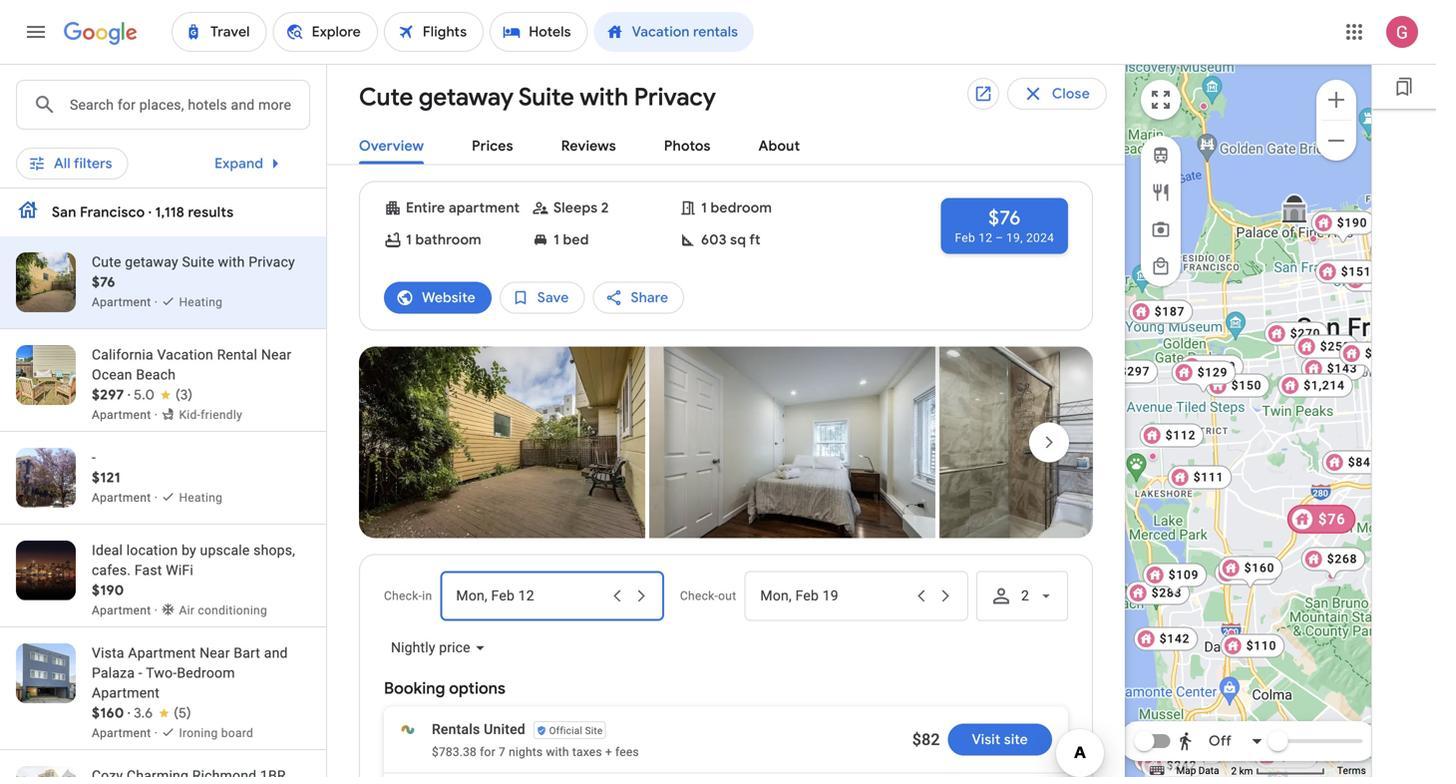 Task type: locate. For each thing, give the bounding box(es) containing it.
· left "5.0"
[[128, 386, 130, 404]]

$190 down cafes.
[[92, 582, 124, 599]]

suite inside the cute getaway suite with privacy $76
[[182, 254, 214, 270]]

12 – 19,
[[979, 231, 1023, 245]]

photo 2 image
[[649, 347, 936, 538]]

1 vertical spatial $76
[[92, 273, 115, 291]]

$76 down francisco · 1,118
[[92, 273, 115, 291]]

0 vertical spatial near
[[261, 347, 292, 363]]

near right rental
[[261, 347, 292, 363]]

results
[[188, 204, 234, 221]]

1 bedroom
[[701, 199, 772, 217]]

nights
[[509, 745, 543, 759]]

heating for getaway
[[179, 295, 223, 309]]

with down results
[[218, 254, 245, 270]]

7
[[499, 745, 506, 759]]

$151
[[1341, 265, 1372, 279]]

0 vertical spatial suite
[[519, 82, 574, 113]]

$190 up $151
[[1338, 216, 1368, 230]]

1 horizontal spatial $160
[[1245, 561, 1275, 575]]

apartment down palaza
[[92, 685, 160, 701]]

apartment ·
[[92, 295, 161, 309], [92, 408, 161, 422], [92, 491, 161, 505], [92, 604, 161, 618], [92, 726, 161, 740]]

1 horizontal spatial $76
[[988, 205, 1021, 230]]

1 for 1 bedroom
[[701, 199, 707, 217]]

$277 link
[[1161, 741, 1225, 775]]

Check-in text field
[[447, 79, 565, 125], [456, 572, 604, 620]]

filters inside button
[[74, 149, 112, 167]]

0 vertical spatial check-in text field
[[447, 79, 565, 125]]

rentals united
[[432, 721, 526, 738]]

privacy inside the cute getaway suite with privacy $76
[[249, 254, 295, 270]]

suite inside heading
[[519, 82, 574, 113]]

privacy for cute getaway suite with privacy
[[634, 82, 716, 113]]

heating down the cute getaway suite with privacy $76
[[179, 295, 223, 309]]

filters
[[74, 149, 112, 167], [74, 155, 112, 173]]

0 horizontal spatial list item
[[359, 347, 645, 544]]

all filters (1)
[[54, 149, 131, 167]]

$268 link
[[1302, 547, 1366, 581]]

1 vertical spatial $190
[[92, 582, 124, 599]]

0 horizontal spatial $297
[[92, 386, 124, 404]]

1 check- from the left
[[384, 589, 422, 603]]

petite auberge - queen room, $325 image
[[1370, 239, 1435, 273]]

$160 left 3.6 at left
[[92, 704, 124, 722]]

bart
[[234, 645, 260, 661]]

$270 link
[[1265, 322, 1329, 346]]

$842
[[1348, 455, 1379, 469]]

2 inside "popup button"
[[1021, 588, 1029, 604]]

1 vertical spatial near
[[200, 645, 230, 661]]

main menu image
[[24, 20, 48, 44]]

property type button
[[265, 142, 425, 174]]

map data
[[1177, 765, 1220, 777]]

0 horizontal spatial $190
[[92, 582, 124, 599]]

0 horizontal spatial privacy
[[249, 254, 295, 270]]

1 vertical spatial cute
[[92, 254, 121, 270]]

$297 link
[[1094, 360, 1158, 384]]

1 vertical spatial privacy
[[249, 254, 295, 270]]

0 vertical spatial cute
[[359, 82, 413, 113]]

2 heating from the top
[[179, 491, 223, 505]]

1 vertical spatial apartment
[[92, 685, 160, 701]]

photo 3 image
[[940, 347, 1226, 538]]

list item
[[359, 347, 645, 544], [649, 347, 936, 544], [940, 347, 1226, 544]]

0 horizontal spatial $160
[[92, 704, 124, 722]]

with inside the cute getaway suite with privacy $76
[[218, 254, 245, 270]]

$76 inside $76 feb 12 – 19, 2024
[[988, 205, 1021, 230]]

$842 link
[[1323, 450, 1387, 474]]

entire
[[406, 199, 445, 217]]

1 horizontal spatial getaway
[[419, 82, 514, 113]]

by inside ideal location by upscale shops, cafes. fast wifi $190
[[182, 542, 196, 559]]

suite up rating
[[519, 82, 574, 113]]

with down official
[[546, 745, 569, 759]]

getaway inside the cute getaway suite with privacy $76
[[125, 254, 178, 270]]

- left two-
[[138, 665, 143, 681]]

0 horizontal spatial near
[[200, 645, 230, 661]]

$110 link
[[1221, 634, 1285, 658]]

$111
[[1194, 470, 1224, 484]]

cute up "overview"
[[359, 82, 413, 113]]

site
[[1004, 731, 1029, 749]]

booking options
[[384, 678, 506, 699]]

check-in text field up price
[[456, 572, 604, 620]]

·
[[128, 386, 130, 404], [128, 704, 130, 722]]

1 horizontal spatial -
[[138, 665, 143, 681]]

2 all from the top
[[54, 155, 71, 173]]

apartment · down "5.0"
[[92, 408, 161, 422]]

0 horizontal spatial $76
[[92, 273, 115, 291]]

haight ashbury painted lady studio image
[[1296, 336, 1304, 344]]

$169
[[1169, 568, 1199, 582]]

getaway
[[419, 82, 514, 113], [125, 254, 178, 270]]

$76 feb 12 – 19, 2024
[[955, 205, 1054, 245]]

ideal location by upscale shops, cafes. fast wifi $190
[[92, 542, 295, 599]]

0 horizontal spatial 1
[[406, 231, 412, 249]]

1 all from the top
[[54, 149, 71, 167]]

· inside vista apartment near bart and palaza - two-bedroom apartment $160 ·
[[128, 704, 130, 722]]

3 apartment · from the top
[[92, 491, 161, 505]]

2 · from the top
[[128, 704, 130, 722]]

visit site
[[972, 731, 1029, 749]]

0 horizontal spatial cute
[[92, 254, 121, 270]]

1 vertical spatial $297
[[92, 386, 124, 404]]

1 vertical spatial $160
[[92, 704, 124, 722]]

$109
[[1169, 568, 1199, 582]]

1 horizontal spatial check-
[[680, 589, 718, 603]]

$169 link
[[1143, 563, 1207, 597]]

fast
[[134, 562, 162, 579]]

$109 link
[[1143, 563, 1207, 597]]

for
[[480, 745, 496, 759]]

check-in text field inside filters form
[[447, 79, 565, 125]]

0 horizontal spatial $121
[[92, 469, 120, 486]]

san francisco · 1,118 results
[[52, 204, 234, 221]]

data
[[1199, 765, 1220, 777]]

· left 3.6 at left
[[128, 704, 130, 722]]

0 vertical spatial privacy
[[634, 82, 716, 113]]

check-in text field up prices
[[447, 79, 565, 125]]

cute inside the cute getaway suite with privacy $76
[[92, 254, 121, 270]]

property type
[[299, 149, 391, 167]]

$121 right $134
[[1365, 347, 1396, 361]]

apartment · for location
[[92, 604, 161, 618]]

next image
[[1026, 418, 1073, 466]]

2 apartment · from the top
[[92, 408, 161, 422]]

apartment · down - $121
[[92, 491, 161, 505]]

$76 up $268
[[1319, 511, 1346, 528]]

1 horizontal spatial 2
[[1021, 588, 1029, 604]]

apartment up two-
[[128, 645, 196, 661]]

0 horizontal spatial check-
[[384, 589, 422, 603]]

shops,
[[254, 542, 295, 559]]

$297 inside california vacation rental near ocean beach $297 ·
[[92, 386, 124, 404]]

price
[[439, 639, 471, 656]]

0 horizontal spatial by
[[182, 542, 196, 559]]

0 vertical spatial $297
[[1120, 365, 1150, 379]]

newly built luxury home 1 mile from sf image
[[1228, 629, 1236, 637]]

getaway down "san francisco · 1,118 results"
[[125, 254, 178, 270]]

$297
[[1120, 365, 1150, 379], [92, 386, 124, 404]]

2 vertical spatial with
[[546, 745, 569, 759]]

cute inside heading
[[359, 82, 413, 113]]

$228 link
[[1255, 745, 1319, 769]]

2 button
[[977, 571, 1068, 621]]

tab list containing overview
[[327, 121, 1125, 165]]

map region
[[1125, 64, 1373, 777]]

1 vertical spatial 2
[[1021, 588, 1029, 604]]

by right sort
[[921, 149, 938, 167]]

$150
[[1232, 379, 1262, 393]]

$76 link
[[1288, 505, 1356, 534]]

2 horizontal spatial list item
[[940, 347, 1226, 544]]

$250
[[1321, 340, 1351, 354]]

$268
[[1328, 552, 1358, 566]]

$160 left house-canyon dr icon
[[1245, 561, 1275, 575]]

official
[[549, 725, 583, 737]]

$1,214
[[1304, 379, 1346, 393]]

air
[[179, 604, 195, 618]]

2 horizontal spatial 1
[[701, 199, 707, 217]]

2
[[601, 199, 609, 217], [1021, 588, 1029, 604]]

expand button
[[191, 140, 311, 188]]

4 apartment · from the top
[[92, 604, 161, 618]]

1 vertical spatial by
[[182, 542, 196, 559]]

visit site button
[[948, 724, 1052, 756]]

- inside vista apartment near bart and palaza - two-bedroom apartment $160 ·
[[138, 665, 143, 681]]

getaway up prices
[[419, 82, 514, 113]]

all inside button
[[54, 149, 71, 167]]

$134 link
[[1307, 352, 1371, 376]]

1 bed
[[554, 231, 589, 249]]

- down 'ocean'
[[92, 449, 96, 466]]

1 heating from the top
[[179, 295, 223, 309]]

0 vertical spatial -
[[92, 449, 96, 466]]

visit
[[972, 731, 1001, 749]]

0 horizontal spatial 2
[[601, 199, 609, 217]]

1 up 603 on the top
[[701, 199, 707, 217]]

filters inside button
[[74, 155, 112, 173]]

1 filters from the top
[[74, 149, 112, 167]]

2 check- from the left
[[680, 589, 718, 603]]

all inside button
[[54, 155, 71, 173]]

by up wifi
[[182, 542, 196, 559]]

with up "reviews"
[[580, 82, 629, 113]]

cavallo point - historic king room image
[[1200, 102, 1208, 110]]

apartment · down cafes.
[[92, 604, 161, 618]]

1 apartment · from the top
[[92, 295, 161, 309]]

with inside heading
[[580, 82, 629, 113]]

1 vertical spatial -
[[138, 665, 143, 681]]

1 horizontal spatial list item
[[649, 347, 936, 544]]

zoom out map image
[[1325, 128, 1349, 152]]

close button
[[1007, 78, 1107, 110]]

2 horizontal spatial with
[[580, 82, 629, 113]]

$121 up "ideal"
[[92, 469, 120, 486]]

2 filters from the top
[[74, 155, 112, 173]]

all for all filters
[[54, 155, 71, 173]]

$76 up '12 – 19,'
[[988, 205, 1021, 230]]

1 horizontal spatial cute
[[359, 82, 413, 113]]

1 vertical spatial ·
[[128, 704, 130, 722]]

$250 link
[[1295, 335, 1359, 359]]

0 vertical spatial 2
[[601, 199, 609, 217]]

privacy inside heading
[[634, 82, 716, 113]]

$297 down $187 link in the right of the page
[[1120, 365, 1150, 379]]

$76 for $76 feb 12 – 19, 2024
[[988, 205, 1021, 230]]

san francisco · 1,118 results heading
[[52, 201, 234, 224]]

cute down francisco · 1,118
[[92, 254, 121, 270]]

0 vertical spatial heating
[[179, 295, 223, 309]]

0 vertical spatial getaway
[[419, 82, 514, 113]]

suite down results
[[182, 254, 214, 270]]

2 horizontal spatial $76
[[1319, 511, 1346, 528]]

$270
[[1291, 327, 1321, 341]]

air conditioning
[[179, 604, 267, 618]]

apartment · down 3.6 at left
[[92, 726, 161, 740]]

$783.38
[[432, 745, 477, 759]]

nightly
[[391, 639, 436, 656]]

$297 down 'ocean'
[[92, 386, 124, 404]]

$150 link
[[1206, 374, 1270, 398]]

nightly price
[[391, 639, 471, 656]]

privacy up the "photos"
[[634, 82, 716, 113]]

1 horizontal spatial $121
[[1365, 347, 1396, 361]]

- inside - $121
[[92, 449, 96, 466]]

luxostays | ! modern 3b #king bed #sfo#family image
[[1297, 757, 1305, 765]]

vista apartment near bart and palaza - two-bedroom apartment $160 ·
[[92, 645, 288, 722]]

0 horizontal spatial getaway
[[125, 254, 178, 270]]

1 down entire
[[406, 231, 412, 249]]

2 vertical spatial $76
[[1319, 511, 1346, 528]]

official site
[[549, 725, 603, 737]]

lombard  cow hollow modern & chic condo-walk score 98 image
[[1310, 235, 1318, 243]]

with for cute getaway suite with privacy $76
[[218, 254, 245, 270]]

0 vertical spatial $76
[[988, 205, 1021, 230]]

near inside california vacation rental near ocean beach $297 ·
[[261, 347, 292, 363]]

keyboard shortcuts image
[[1150, 766, 1165, 775]]

0 horizontal spatial -
[[92, 449, 96, 466]]

getaway inside heading
[[419, 82, 514, 113]]

save
[[537, 289, 569, 307]]

0 horizontal spatial with
[[218, 254, 245, 270]]

1 vertical spatial heating
[[179, 491, 223, 505]]

1 vertical spatial getaway
[[125, 254, 178, 270]]

$450 link
[[1180, 355, 1244, 379]]

1 horizontal spatial near
[[261, 347, 292, 363]]

1 · from the top
[[128, 386, 130, 404]]

2 list item from the left
[[649, 347, 936, 544]]

apartment · up the california
[[92, 295, 161, 309]]

0 horizontal spatial suite
[[182, 254, 214, 270]]

1 horizontal spatial with
[[546, 745, 569, 759]]

1 left bed
[[554, 231, 560, 249]]

$142
[[1160, 632, 1190, 646]]

0 vertical spatial ·
[[128, 386, 130, 404]]

1 horizontal spatial suite
[[519, 82, 574, 113]]

0 vertical spatial $190
[[1338, 216, 1368, 230]]

view larger map image
[[1149, 88, 1173, 112]]

website
[[422, 289, 476, 307]]

privacy for cute getaway suite with privacy $76
[[249, 254, 295, 270]]

1 horizontal spatial 1
[[554, 231, 560, 249]]

tab list
[[327, 121, 1125, 165]]

0 vertical spatial by
[[921, 149, 938, 167]]

inviting & modern - garage/kitchen/family friendly - 3b/2ba - 12 min sf/o image
[[1266, 639, 1274, 647]]

2024
[[1026, 231, 1054, 245]]

3.6 out of 5 stars from 5 reviews image
[[134, 703, 191, 723]]

getaway for cute getaway suite with privacy
[[419, 82, 514, 113]]

$76
[[988, 205, 1021, 230], [92, 273, 115, 291], [1319, 511, 1346, 528]]

1 vertical spatial suite
[[182, 254, 214, 270]]

heating up upscale
[[179, 491, 223, 505]]

off
[[1209, 732, 1232, 750]]

by
[[921, 149, 938, 167], [182, 542, 196, 559]]

1 vertical spatial with
[[218, 254, 245, 270]]

1 horizontal spatial by
[[921, 149, 938, 167]]

1 horizontal spatial privacy
[[634, 82, 716, 113]]

$129
[[1198, 366, 1228, 380]]

0 vertical spatial with
[[580, 82, 629, 113]]

near up bedroom
[[200, 645, 230, 661]]

privacy up rental
[[249, 254, 295, 270]]

$277
[[1187, 746, 1217, 760]]



Task type: vqa. For each thing, say whether or not it's contained in the screenshot.
Suite within the heading
yes



Task type: describe. For each thing, give the bounding box(es) containing it.
apartment · for getaway
[[92, 295, 161, 309]]

close
[[1052, 85, 1090, 103]]

cute for cute getaway suite with privacy
[[359, 82, 413, 113]]

about
[[759, 137, 800, 155]]

high ceiling modern design studio, $101 image
[[1362, 735, 1427, 769]]

by inside popup button
[[921, 149, 938, 167]]

off button
[[1173, 717, 1270, 765]]

1 for 1 bathroom
[[406, 231, 412, 249]]

· inside california vacation rental near ocean beach $297 ·
[[128, 386, 130, 404]]

price
[[189, 149, 223, 167]]

save button
[[500, 274, 585, 322]]

$450
[[1206, 360, 1236, 374]]

Search for places, hotels and more text field
[[69, 81, 309, 129]]

ironing
[[179, 726, 218, 740]]

prices
[[472, 137, 513, 155]]

and
[[264, 645, 288, 661]]

$495 link
[[1343, 268, 1408, 292]]

cute for cute getaway suite with privacy $76
[[92, 254, 121, 270]]

options
[[449, 678, 506, 699]]

house-canyon dr image
[[1328, 572, 1336, 580]]

check- for in
[[384, 589, 422, 603]]

check-in
[[384, 589, 432, 603]]

$190 inside ideal location by upscale shops, cafes. fast wifi $190
[[92, 582, 124, 599]]

0 vertical spatial apartment
[[128, 645, 196, 661]]

filters for all filters
[[74, 155, 112, 173]]

private 3br/2ba/hot tub/pet friendly next to ocean beach image
[[1149, 452, 1157, 460]]

$187 link
[[1129, 300, 1193, 324]]

suite for cute getaway suite with privacy $76
[[182, 254, 214, 270]]

1 horizontal spatial $297
[[1120, 365, 1150, 379]]

+
[[605, 745, 612, 759]]

property
[[299, 149, 357, 167]]

california
[[92, 347, 153, 363]]

sort by
[[890, 149, 938, 167]]

603 sq ft
[[701, 231, 761, 249]]

sort by button
[[856, 142, 972, 174]]

$110
[[1247, 639, 1277, 653]]

heating for $121
[[179, 491, 223, 505]]

$495
[[1369, 273, 1400, 287]]

near inside vista apartment near bart and palaza - two-bedroom apartment $160 ·
[[200, 645, 230, 661]]

$143
[[1328, 362, 1358, 376]]

rentals
[[432, 721, 480, 738]]

$129 link
[[1172, 361, 1236, 395]]

$228
[[1281, 750, 1311, 764]]

ideal
[[92, 542, 123, 559]]

conditioning
[[198, 604, 267, 618]]

$134
[[1333, 357, 1363, 371]]

$76 inside the cute getaway suite with privacy $76
[[92, 273, 115, 291]]

$242 link
[[1141, 754, 1205, 777]]

rating
[[511, 149, 550, 167]]

guest
[[467, 149, 508, 167]]

open in new tab image
[[974, 84, 993, 103]]

(1)
[[116, 149, 131, 167]]

$111 link
[[1168, 465, 1232, 489]]

$76 for $76
[[1319, 511, 1346, 528]]

1 vertical spatial $121
[[92, 469, 120, 486]]

amenities
[[747, 149, 814, 167]]

booking
[[384, 678, 445, 699]]

$151 link
[[1316, 260, 1380, 284]]

san
[[52, 204, 76, 221]]

1 bathroom
[[406, 231, 482, 249]]

$204 link
[[1215, 561, 1279, 585]]

1 for 1 bed
[[554, 231, 560, 249]]

$242
[[1167, 759, 1197, 773]]

1 horizontal spatial $190
[[1338, 216, 1368, 230]]

filters for all filters (1)
[[74, 149, 112, 167]]

bedroom
[[177, 665, 235, 681]]

all filters
[[54, 155, 112, 173]]

ironing board
[[179, 726, 253, 740]]

map
[[1177, 765, 1196, 777]]

california vacation rental near ocean beach $297 ·
[[92, 347, 292, 404]]

0 vertical spatial $121
[[1365, 347, 1396, 361]]

$143 link
[[1302, 357, 1366, 381]]

feb
[[955, 231, 975, 245]]

3.6
[[134, 704, 153, 722]]

0 vertical spatial $160
[[1245, 561, 1275, 575]]

5 apartment · from the top
[[92, 726, 161, 740]]

all for all filters (1)
[[54, 149, 71, 167]]

upscale
[[200, 542, 250, 559]]

cute getaway suite with privacy heading
[[343, 80, 716, 114]]

wifi
[[166, 562, 193, 579]]

Check-out text field
[[641, 79, 762, 125]]

filters form
[[16, 64, 972, 202]]

3 list item from the left
[[940, 347, 1226, 544]]

check- for out
[[680, 589, 718, 603]]

$112 link
[[1140, 423, 1204, 447]]

getaway for cute getaway suite with privacy $76
[[125, 254, 178, 270]]

reviews
[[561, 137, 616, 155]]

$783.38 for 7 nights with taxes + fees
[[432, 745, 639, 759]]

cute getaway suite with privacy
[[359, 82, 716, 113]]

apartment
[[449, 199, 520, 217]]

type
[[361, 149, 391, 167]]

5.0
[[134, 386, 155, 404]]

bathroom
[[415, 231, 482, 249]]

beach
[[136, 367, 176, 383]]

$160 inside vista apartment near bart and palaza - two-bedroom apartment $160 ·
[[92, 704, 124, 722]]

sort
[[890, 149, 918, 167]]

Check-out text field
[[761, 572, 909, 620]]

terms
[[1338, 765, 1367, 777]]

$82
[[913, 730, 940, 749]]

share button
[[593, 274, 685, 322]]

all filters button
[[16, 140, 128, 188]]

apartment · for $121
[[92, 491, 161, 505]]

expand
[[215, 155, 263, 173]]

photos list
[[359, 347, 1226, 561]]

$142 link
[[1134, 627, 1198, 651]]

bed
[[563, 231, 589, 249]]

with for cute getaway suite with privacy
[[580, 82, 629, 113]]

1 vertical spatial check-in text field
[[456, 572, 604, 620]]

photo 1 image
[[359, 347, 645, 538]]

1 list item from the left
[[359, 347, 645, 544]]

map data button
[[1177, 764, 1220, 777]]

overview
[[359, 137, 424, 155]]

zoom in map image
[[1325, 88, 1349, 111]]

francisco · 1,118
[[80, 204, 185, 221]]

ft
[[750, 231, 761, 249]]

rooms button
[[592, 142, 705, 174]]

$1,214 link
[[1278, 374, 1353, 398]]

suite for cute getaway suite with privacy
[[519, 82, 574, 113]]

vacation
[[157, 347, 213, 363]]

5 out of 5 stars from 3 reviews image
[[134, 385, 193, 405]]

$112
[[1166, 428, 1196, 442]]

amenities button
[[713, 142, 848, 174]]

$283 link
[[1126, 581, 1190, 605]]

clear image
[[338, 91, 362, 115]]

guest rating
[[467, 149, 550, 167]]

rooms
[[626, 149, 671, 167]]

$204
[[1241, 566, 1271, 580]]

pet friendly beautiful 2br condo overlooking san francisco bay image
[[1365, 211, 1373, 219]]



